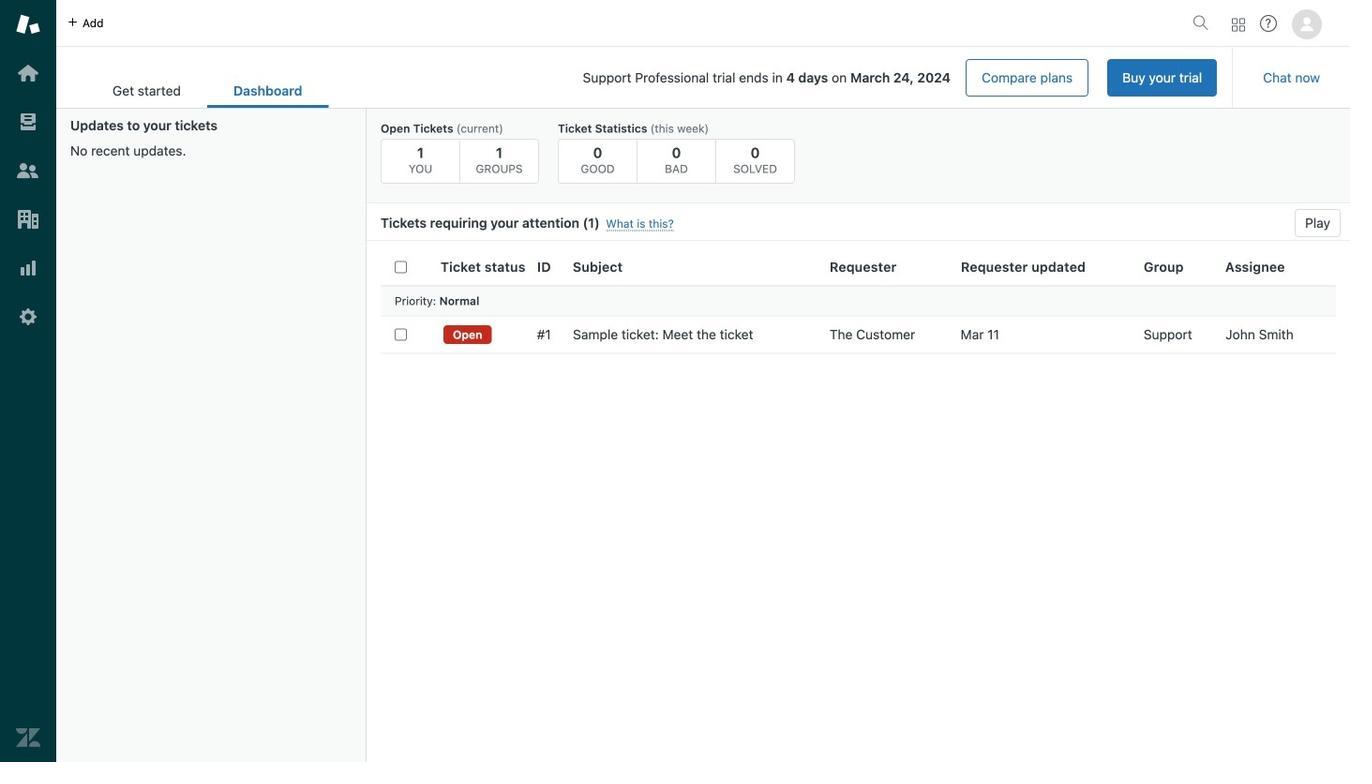 Task type: describe. For each thing, give the bounding box(es) containing it.
March 24, 2024 text field
[[850, 70, 951, 85]]

reporting image
[[16, 256, 40, 280]]

zendesk products image
[[1232, 18, 1245, 31]]

main element
[[0, 0, 56, 762]]

organizations image
[[16, 207, 40, 232]]

customers image
[[16, 158, 40, 183]]



Task type: locate. For each thing, give the bounding box(es) containing it.
get started image
[[16, 61, 40, 85]]

tab list
[[86, 73, 329, 108]]

grid
[[367, 248, 1350, 762]]

Select All Tickets checkbox
[[395, 261, 407, 273]]

zendesk image
[[16, 726, 40, 750]]

get help image
[[1260, 15, 1277, 32]]

zendesk support image
[[16, 12, 40, 37]]

views image
[[16, 110, 40, 134]]

None checkbox
[[395, 329, 407, 341]]

admin image
[[16, 305, 40, 329]]

tab
[[86, 73, 207, 108]]



